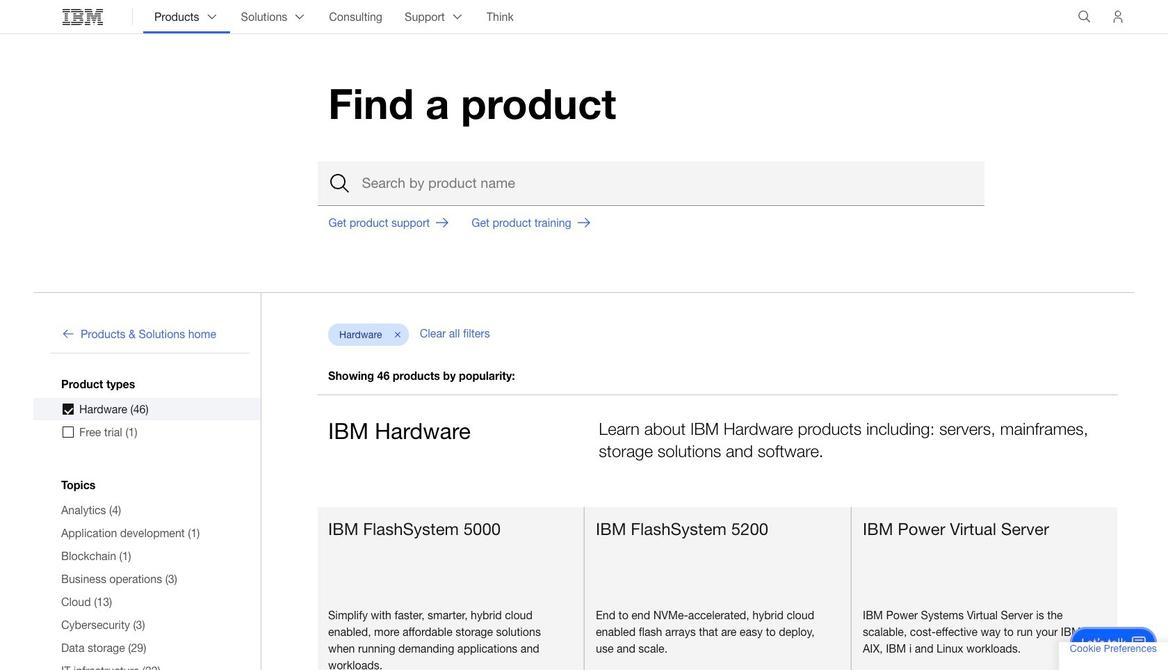 Task type: describe. For each thing, give the bounding box(es) containing it.
search element
[[318, 161, 985, 206]]

1 test region from the left
[[317, 506, 584, 670]]

let's talk element
[[1082, 635, 1127, 651]]

Search text field
[[318, 161, 985, 206]]



Task type: locate. For each thing, give the bounding box(es) containing it.
3 test region from the left
[[852, 506, 1119, 670]]

test region
[[317, 506, 584, 670], [584, 506, 852, 670], [852, 506, 1119, 670]]

2 test region from the left
[[584, 506, 852, 670]]



Task type: vqa. For each thing, say whether or not it's contained in the screenshot.
Partner Plus Learning Hub icon
no



